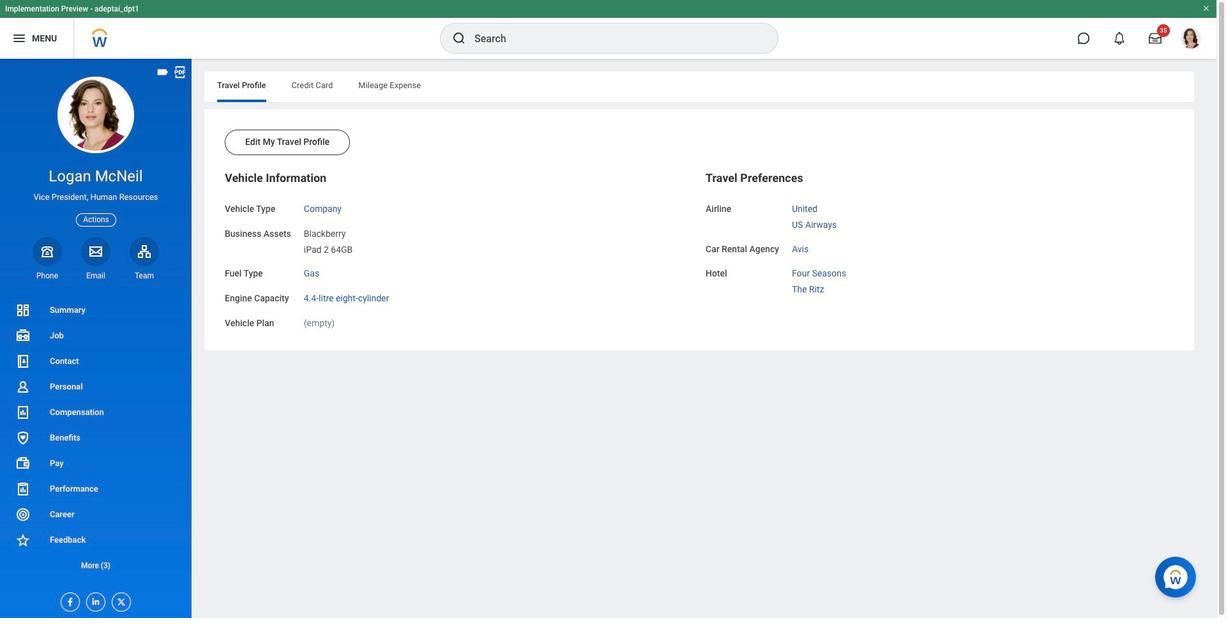 Task type: vqa. For each thing, say whether or not it's contained in the screenshot.
phone image on the left top
yes



Task type: locate. For each thing, give the bounding box(es) containing it.
Search Workday  search field
[[475, 24, 752, 52]]

x image
[[112, 593, 126, 607]]

0 horizontal spatial group
[[225, 171, 693, 330]]

items selected list
[[792, 201, 857, 231], [304, 226, 373, 256], [792, 266, 867, 296]]

list
[[0, 298, 192, 579]]

view team image
[[137, 244, 152, 259]]

tag image
[[156, 65, 170, 79]]

tab list
[[204, 72, 1194, 102]]

justify image
[[11, 31, 27, 46]]

ipad 2 64gb element
[[304, 242, 353, 255]]

job image
[[15, 328, 31, 344]]

close environment banner image
[[1203, 4, 1210, 12]]

group
[[225, 171, 693, 330], [706, 171, 1174, 296]]

phone logan mcneil element
[[33, 271, 62, 281]]

benefits image
[[15, 430, 31, 446]]

view printable version (pdf) image
[[173, 65, 187, 79]]

pay image
[[15, 456, 31, 471]]

phone image
[[38, 244, 56, 259]]

feedback image
[[15, 533, 31, 548]]

personal image
[[15, 379, 31, 395]]

2 group from the left
[[706, 171, 1174, 296]]

team logan mcneil element
[[130, 271, 159, 281]]

email logan mcneil element
[[81, 271, 110, 281]]

1 horizontal spatial group
[[706, 171, 1174, 296]]

mail image
[[88, 244, 103, 259]]

banner
[[0, 0, 1217, 59]]



Task type: describe. For each thing, give the bounding box(es) containing it.
search image
[[452, 31, 467, 46]]

career image
[[15, 507, 31, 522]]

profile logan mcneil image
[[1181, 28, 1201, 51]]

facebook image
[[61, 593, 75, 607]]

blackberry element
[[304, 226, 346, 239]]

contact image
[[15, 354, 31, 369]]

inbox large image
[[1149, 32, 1162, 45]]

summary image
[[15, 303, 31, 318]]

1 group from the left
[[225, 171, 693, 330]]

notifications large image
[[1113, 32, 1126, 45]]

performance image
[[15, 482, 31, 497]]

compensation image
[[15, 405, 31, 420]]

linkedin image
[[87, 593, 101, 607]]

navigation pane region
[[0, 59, 192, 618]]



